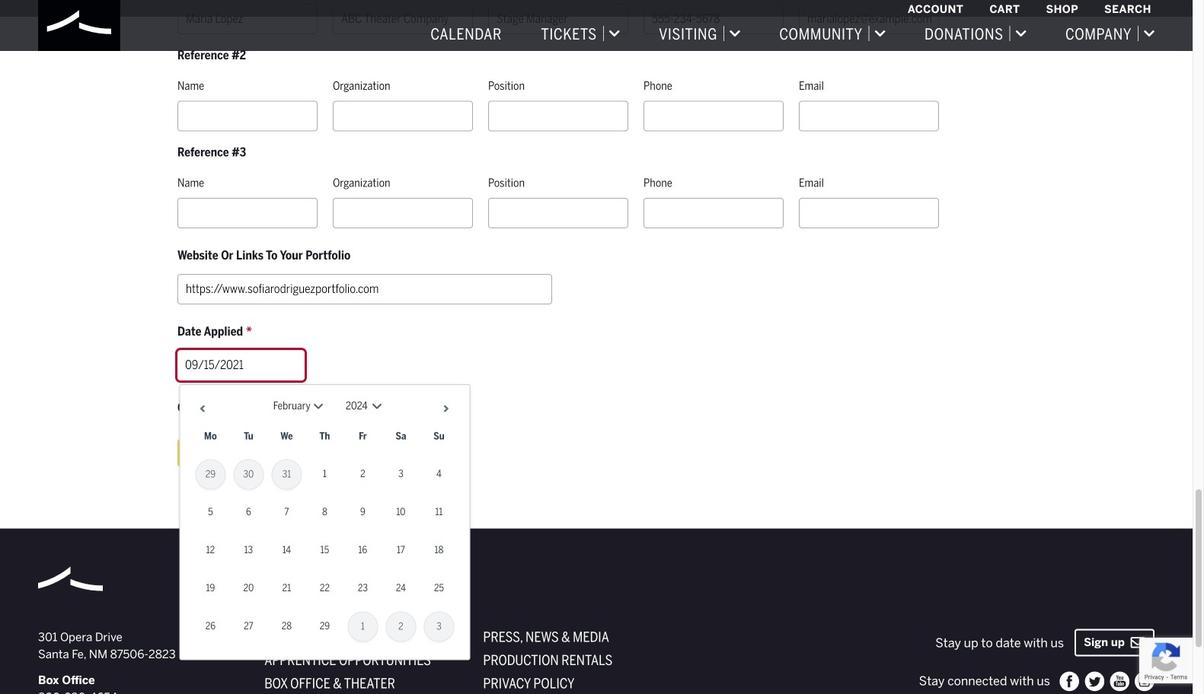 Task type: describe. For each thing, give the bounding box(es) containing it.
name, row 1 text field for 2nd organization, row 1 text field from the bottom
[[178, 4, 318, 34]]

main navigation
[[0, 0, 1193, 51]]

www.example.com text field
[[178, 274, 552, 305]]

1 the santa fe opera image from the top
[[38, 0, 120, 51]]

Name, Row 1 text field
[[178, 101, 318, 131]]

Organization, Row 1 text field
[[333, 101, 473, 131]]

2 the santa fe opera image from the top
[[38, 567, 103, 592]]

2 organization, row 1 text field from the top
[[333, 198, 473, 228]]

mm/dd/yyyy text field
[[178, 350, 305, 381]]

Phone, Row 1 text field
[[644, 101, 784, 131]]

position, row 1 text field for organization, row 1 text box
[[488, 101, 629, 131]]

Email, Row 1 text field
[[799, 198, 939, 228]]

email, row 1 text field for organization, row 1 text box
[[799, 101, 939, 131]]

phone, row 1 text field for email, row 1 text box on the top right of page
[[644, 198, 784, 228]]



Task type: vqa. For each thing, say whether or not it's contained in the screenshot.
Email, Row 1 text box to the top
yes



Task type: locate. For each thing, give the bounding box(es) containing it.
0 vertical spatial position, row 1 text field
[[488, 4, 629, 34]]

Name, Row 1 text field
[[178, 4, 318, 34], [178, 198, 318, 228]]

1 vertical spatial the santa fe opera image
[[38, 567, 103, 592]]

1 vertical spatial email, row 1 text field
[[799, 101, 939, 131]]

0 vertical spatial phone, row 1 text field
[[644, 4, 784, 34]]

0 vertical spatial the santa fe opera image
[[38, 0, 120, 51]]

lg image
[[1131, 638, 1146, 649]]

None submit
[[178, 440, 299, 467]]

3 position, row 1 text field from the top
[[488, 198, 629, 228]]

1 phone, row 1 text field from the top
[[644, 4, 784, 34]]

0 vertical spatial email, row 1 text field
[[799, 4, 939, 34]]

email, row 1 text field for 2nd organization, row 1 text field from the bottom
[[799, 4, 939, 34]]

0 vertical spatial organization, row 1 text field
[[333, 4, 473, 34]]

2 name, row 1 text field from the top
[[178, 198, 318, 228]]

1 name, row 1 text field from the top
[[178, 4, 318, 34]]

Phone, Row 1 text field
[[644, 4, 784, 34], [644, 198, 784, 228]]

1 vertical spatial name, row 1 text field
[[178, 198, 318, 228]]

2 email, row 1 text field from the top
[[799, 101, 939, 131]]

1 position, row 1 text field from the top
[[488, 4, 629, 34]]

phone, row 1 text field for 2nd organization, row 1 text field from the bottom email, row 1 text field
[[644, 4, 784, 34]]

position, row 1 text field for 2nd organization, row 1 text field from the bottom
[[488, 4, 629, 34]]

Position, Row 1 text field
[[488, 4, 629, 34], [488, 101, 629, 131], [488, 198, 629, 228]]

2 phone, row 1 text field from the top
[[644, 198, 784, 228]]

0 vertical spatial name, row 1 text field
[[178, 4, 318, 34]]

1 vertical spatial phone, row 1 text field
[[644, 198, 784, 228]]

1 vertical spatial organization, row 1 text field
[[333, 198, 473, 228]]

Organization, Row 1 text field
[[333, 4, 473, 34], [333, 198, 473, 228]]

1 vertical spatial position, row 1 text field
[[488, 101, 629, 131]]

1 organization, row 1 text field from the top
[[333, 4, 473, 34]]

name, row 1 text field for 1st organization, row 1 text field from the bottom of the page
[[178, 198, 318, 228]]

1 email, row 1 text field from the top
[[799, 4, 939, 34]]

position, row 1 text field for 1st organization, row 1 text field from the bottom of the page
[[488, 198, 629, 228]]

the santa fe opera image
[[38, 0, 120, 51], [38, 567, 103, 592]]

2 position, row 1 text field from the top
[[488, 101, 629, 131]]

Email, Row 1 text field
[[799, 4, 939, 34], [799, 101, 939, 131]]

2 vertical spatial position, row 1 text field
[[488, 198, 629, 228]]



